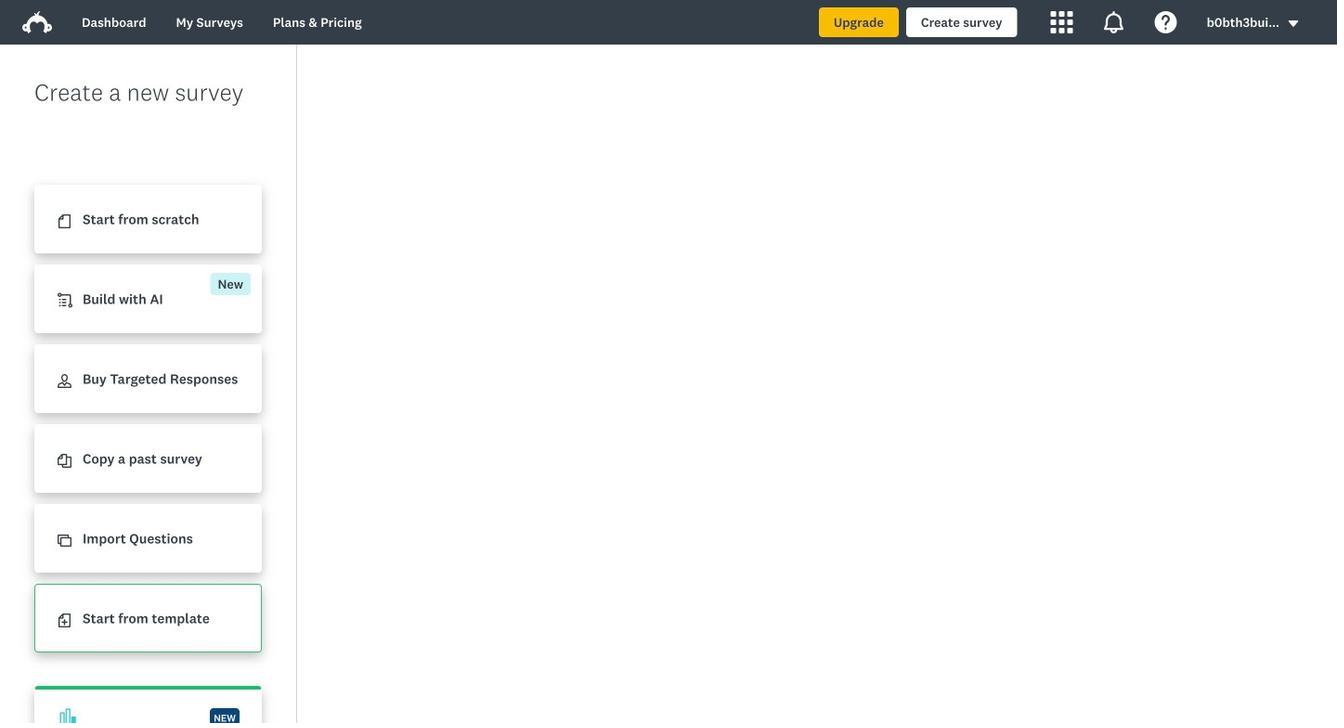 Task type: locate. For each thing, give the bounding box(es) containing it.
documentplus image
[[58, 614, 72, 628]]

help icon image
[[1155, 11, 1177, 33]]

1 brand logo image from the top
[[22, 7, 52, 37]]

dropdown arrow icon image
[[1287, 17, 1300, 30], [1289, 20, 1299, 27]]

document image
[[58, 215, 72, 229]]

brand logo image
[[22, 7, 52, 37], [22, 11, 52, 33]]

documentclone image
[[58, 454, 72, 468]]

products icon image
[[1051, 11, 1073, 33], [1051, 11, 1073, 33]]



Task type: vqa. For each thing, say whether or not it's contained in the screenshot.
BRAND LOGO
yes



Task type: describe. For each thing, give the bounding box(es) containing it.
2 brand logo image from the top
[[22, 11, 52, 33]]

clone image
[[58, 534, 72, 548]]

user image
[[58, 374, 72, 388]]

notification center icon image
[[1103, 11, 1125, 33]]



